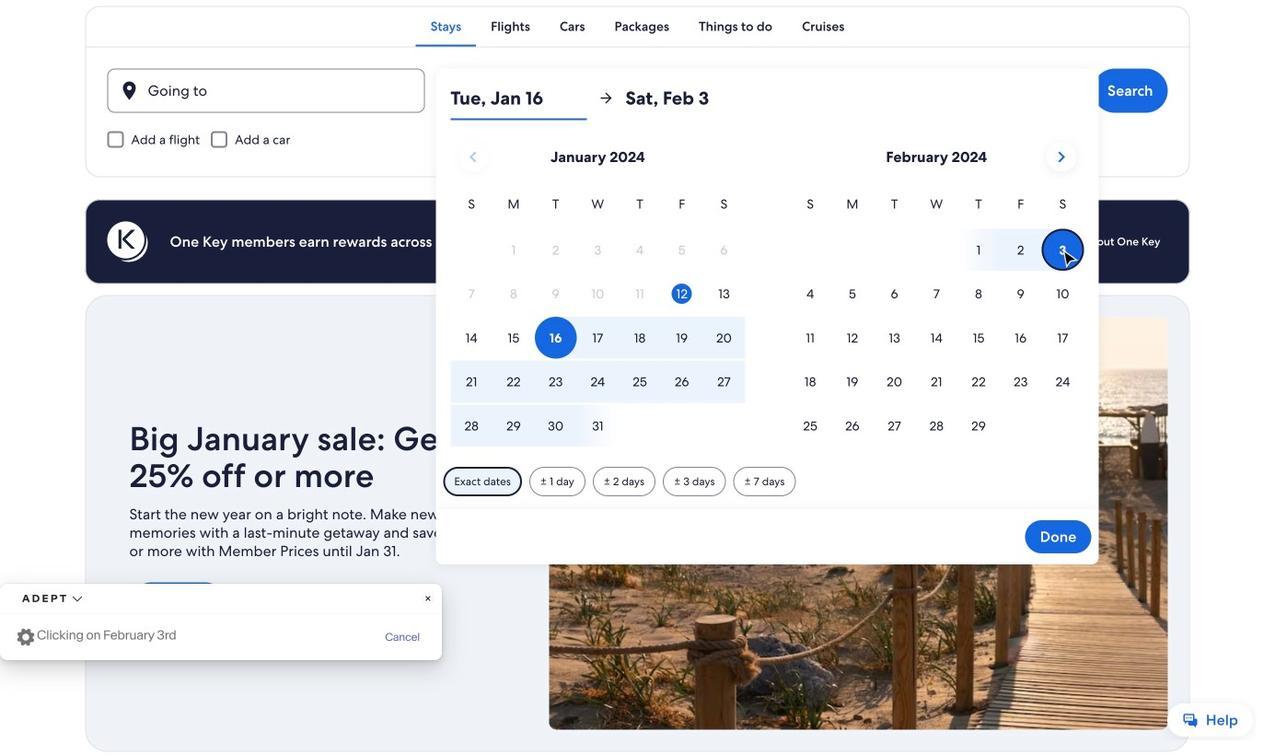 Task type: locate. For each thing, give the bounding box(es) containing it.
february 2024 element
[[790, 194, 1084, 449]]

previous month image
[[462, 146, 484, 168]]

today element
[[672, 284, 692, 304]]

january 2024 element
[[451, 194, 745, 449]]

tab list
[[85, 6, 1190, 47]]

application
[[451, 135, 1084, 449]]

directional image
[[598, 90, 615, 106]]



Task type: describe. For each thing, give the bounding box(es) containing it.
next month image
[[1051, 146, 1073, 168]]



